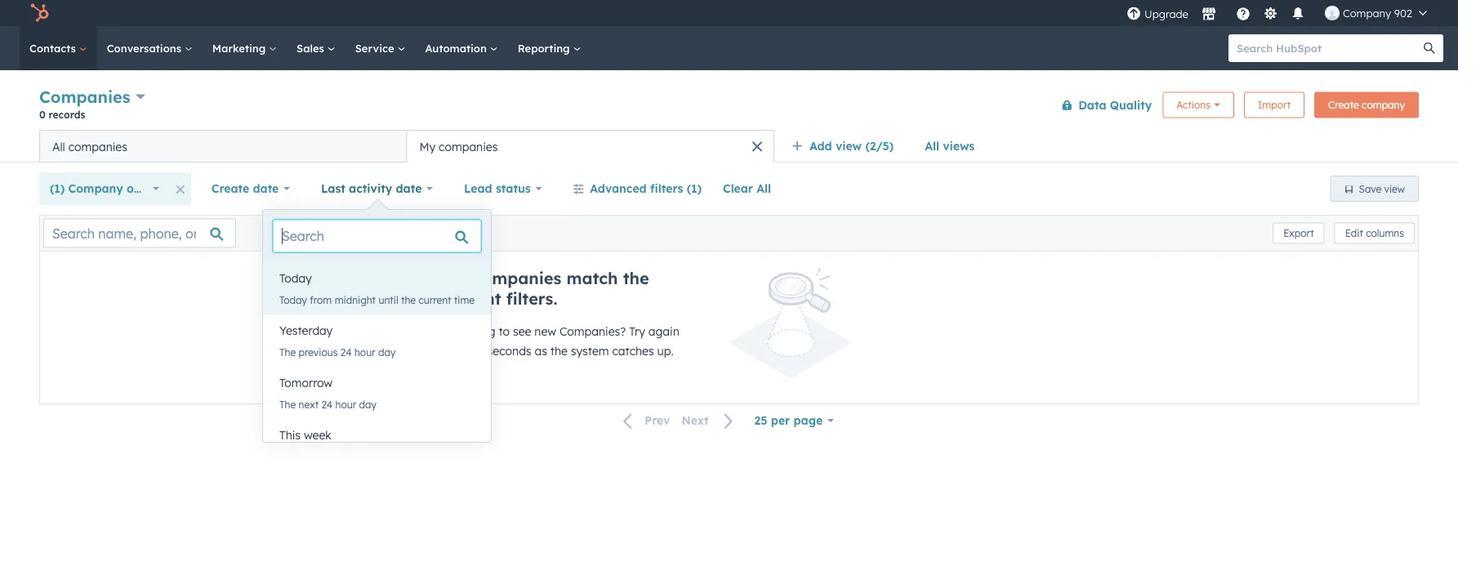 Task type: describe. For each thing, give the bounding box(es) containing it.
from
[[310, 294, 332, 306]]

all for all companies
[[52, 139, 65, 154]]

actions
[[1177, 99, 1211, 111]]

tomorrow
[[280, 376, 333, 390]]

tomorrow button
[[263, 367, 491, 400]]

company 902
[[1344, 6, 1413, 20]]

marketing link
[[203, 26, 287, 70]]

service link
[[345, 26, 416, 70]]

the inside today today from midnight until the current time
[[401, 294, 416, 306]]

(1) company owner button
[[39, 172, 170, 205]]

catches
[[613, 344, 654, 358]]

clear all
[[723, 181, 772, 196]]

create date button
[[201, 172, 301, 205]]

add
[[810, 139, 833, 153]]

day for tomorrow
[[359, 398, 377, 411]]

reporting
[[518, 41, 573, 55]]

last
[[321, 181, 346, 196]]

prev button
[[614, 410, 676, 432]]

all for all views
[[925, 139, 940, 153]]

no
[[442, 268, 466, 289]]

edit columns button
[[1335, 223, 1416, 244]]

export
[[1284, 227, 1315, 239]]

companies inside companies popup button
[[39, 87, 130, 107]]

list box containing today
[[263, 262, 491, 472]]

create for create company
[[1329, 99, 1360, 111]]

help image
[[1237, 7, 1251, 22]]

columns
[[1367, 227, 1405, 239]]

company inside popup button
[[1344, 6, 1392, 20]]

upgrade
[[1145, 7, 1189, 21]]

reporting link
[[508, 26, 591, 70]]

service
[[355, 41, 398, 55]]

automation link
[[416, 26, 508, 70]]

per
[[771, 414, 791, 428]]

try
[[630, 324, 646, 339]]

hour for tomorrow
[[336, 398, 357, 411]]

Search search field
[[273, 220, 482, 253]]

mateo roberts image
[[1326, 6, 1340, 20]]

this week
[[280, 428, 332, 443]]

add view (2/5)
[[810, 139, 894, 153]]

data
[[1079, 98, 1107, 112]]

last activity date button
[[311, 172, 444, 205]]

companies?
[[560, 324, 626, 339]]

sales link
[[287, 26, 345, 70]]

companies button
[[39, 85, 146, 109]]

contacts
[[29, 41, 79, 55]]

1 horizontal spatial all
[[757, 181, 772, 196]]

status
[[496, 181, 531, 196]]

1 today from the top
[[280, 271, 312, 286]]

company 902 button
[[1316, 0, 1438, 26]]

settings image
[[1264, 7, 1279, 22]]

system
[[571, 344, 609, 358]]

my companies button
[[407, 130, 775, 163]]

in
[[442, 344, 452, 358]]

notifications button
[[1285, 0, 1313, 26]]

Search HubSpot search field
[[1229, 34, 1430, 62]]

actions button
[[1163, 92, 1235, 118]]

no companies match the current filters.
[[442, 268, 650, 309]]

24 for yesterday
[[341, 346, 352, 358]]

25
[[755, 414, 768, 428]]

lead status
[[464, 181, 531, 196]]

export button
[[1274, 223, 1326, 244]]

week
[[304, 428, 332, 443]]

quality
[[1111, 98, 1153, 112]]

import
[[1259, 99, 1292, 111]]

advanced
[[590, 181, 647, 196]]

the inside expecting to see new companies? try again in a few seconds as the system catches up.
[[551, 344, 568, 358]]

yesterday the previous 24 hour day
[[280, 324, 396, 358]]

25 per page button
[[744, 405, 845, 437]]

yesterday button
[[263, 315, 491, 347]]

previous
[[299, 346, 338, 358]]

my
[[420, 139, 436, 154]]

edit
[[1346, 227, 1364, 239]]

the inside the no companies match the current filters.
[[623, 268, 650, 289]]

this
[[280, 428, 301, 443]]

(1) inside button
[[687, 181, 702, 196]]

(2/5)
[[866, 139, 894, 153]]

advanced filters (1) button
[[563, 172, 713, 205]]

time
[[454, 294, 475, 306]]

new
[[535, 324, 557, 339]]



Task type: vqa. For each thing, say whether or not it's contained in the screenshot.


Task type: locate. For each thing, give the bounding box(es) containing it.
0 vertical spatial 24
[[341, 346, 352, 358]]

2 the from the top
[[280, 398, 296, 411]]

1 horizontal spatial companies
[[471, 268, 562, 289]]

all down 0 records
[[52, 139, 65, 154]]

view for add
[[836, 139, 862, 153]]

data quality button
[[1051, 89, 1154, 121]]

create company button
[[1315, 92, 1420, 118]]

today left from
[[280, 294, 307, 306]]

current inside today today from midnight until the current time
[[419, 294, 452, 306]]

1 the from the top
[[280, 346, 296, 358]]

companies for my companies
[[439, 139, 498, 154]]

create for create date
[[211, 181, 249, 196]]

up.
[[658, 344, 674, 358]]

activity
[[349, 181, 392, 196]]

save
[[1360, 183, 1382, 195]]

companies banner
[[39, 84, 1420, 130]]

view inside button
[[1385, 183, 1406, 195]]

to
[[499, 324, 510, 339]]

0 horizontal spatial view
[[836, 139, 862, 153]]

company
[[1363, 99, 1406, 111]]

lead
[[464, 181, 493, 196]]

view right save
[[1385, 183, 1406, 195]]

the inside tomorrow the next 24 hour day
[[280, 398, 296, 411]]

902
[[1395, 6, 1413, 20]]

create inside button
[[1329, 99, 1360, 111]]

day up tomorrow button
[[378, 346, 396, 358]]

clear all button
[[713, 172, 782, 205]]

0 horizontal spatial companies
[[39, 87, 130, 107]]

page
[[794, 414, 823, 428]]

1 horizontal spatial create
[[1329, 99, 1360, 111]]

all
[[925, 139, 940, 153], [52, 139, 65, 154], [757, 181, 772, 196]]

0 vertical spatial the
[[623, 268, 650, 289]]

save view
[[1360, 183, 1406, 195]]

next
[[299, 398, 319, 411]]

current inside the no companies match the current filters.
[[442, 289, 502, 309]]

0 horizontal spatial companies
[[68, 139, 127, 154]]

hour inside tomorrow the next 24 hour day
[[336, 398, 357, 411]]

companies up records
[[39, 87, 130, 107]]

day inside yesterday the previous 24 hour day
[[378, 346, 396, 358]]

all right clear on the top of the page
[[757, 181, 772, 196]]

day up the this week button
[[359, 398, 377, 411]]

today button
[[263, 262, 491, 295]]

the right as
[[551, 344, 568, 358]]

sales
[[297, 41, 327, 55]]

25 per page
[[755, 414, 823, 428]]

company inside popup button
[[68, 181, 123, 196]]

1 horizontal spatial day
[[378, 346, 396, 358]]

(1) down the 'all companies'
[[50, 181, 65, 196]]

view inside popup button
[[836, 139, 862, 153]]

current up expecting
[[442, 289, 502, 309]]

all left views
[[925, 139, 940, 153]]

0 vertical spatial hour
[[355, 346, 376, 358]]

1 vertical spatial 24
[[322, 398, 333, 411]]

1 (1) from the left
[[50, 181, 65, 196]]

pagination navigation
[[614, 410, 744, 432]]

menu containing company 902
[[1125, 0, 1439, 26]]

the for tomorrow
[[280, 398, 296, 411]]

1 horizontal spatial (1)
[[687, 181, 702, 196]]

1 horizontal spatial the
[[551, 344, 568, 358]]

views
[[943, 139, 975, 153]]

the down yesterday
[[280, 346, 296, 358]]

add view (2/5) button
[[781, 130, 915, 163]]

companies inside the no companies match the current filters.
[[471, 268, 562, 289]]

companies up see
[[471, 268, 562, 289]]

all views
[[925, 139, 975, 153]]

last activity date
[[321, 181, 422, 196]]

24 for tomorrow
[[322, 398, 333, 411]]

0 vertical spatial the
[[280, 346, 296, 358]]

24
[[341, 346, 352, 358], [322, 398, 333, 411]]

view right the 'add'
[[836, 139, 862, 153]]

companies inside button
[[439, 139, 498, 154]]

1 vertical spatial companies
[[471, 268, 562, 289]]

2 today from the top
[[280, 294, 307, 306]]

see
[[513, 324, 532, 339]]

current
[[442, 289, 502, 309], [419, 294, 452, 306]]

clear
[[723, 181, 754, 196]]

Search name, phone, or domain search field
[[43, 219, 236, 248]]

contacts link
[[20, 26, 97, 70]]

tomorrow the next 24 hour day
[[280, 376, 377, 411]]

my companies
[[420, 139, 498, 154]]

0 horizontal spatial (1)
[[50, 181, 65, 196]]

0 vertical spatial company
[[1344, 6, 1392, 20]]

company down the 'all companies'
[[68, 181, 123, 196]]

companies for all companies
[[68, 139, 127, 154]]

edit columns
[[1346, 227, 1405, 239]]

lead status button
[[454, 172, 553, 205]]

(1) company owner
[[50, 181, 162, 196]]

view for save
[[1385, 183, 1406, 195]]

conversations link
[[97, 26, 203, 70]]

0 horizontal spatial 24
[[322, 398, 333, 411]]

1 companies from the left
[[68, 139, 127, 154]]

1 horizontal spatial companies
[[439, 139, 498, 154]]

menu
[[1125, 0, 1439, 26]]

companies up "(1) company owner" popup button
[[68, 139, 127, 154]]

2 horizontal spatial the
[[623, 268, 650, 289]]

companies right my
[[439, 139, 498, 154]]

all companies button
[[39, 130, 407, 163]]

the right until
[[401, 294, 416, 306]]

notifications image
[[1291, 7, 1306, 22]]

create
[[1329, 99, 1360, 111], [211, 181, 249, 196]]

view
[[836, 139, 862, 153], [1385, 183, 1406, 195]]

the left the "next"
[[280, 398, 296, 411]]

(1) inside popup button
[[50, 181, 65, 196]]

0 vertical spatial companies
[[39, 87, 130, 107]]

the for yesterday
[[280, 346, 296, 358]]

0 vertical spatial view
[[836, 139, 862, 153]]

day
[[378, 346, 396, 358], [359, 398, 377, 411]]

0 horizontal spatial company
[[68, 181, 123, 196]]

create left company
[[1329, 99, 1360, 111]]

conversations
[[107, 41, 185, 55]]

all views link
[[915, 130, 986, 163]]

date right activity at the top of page
[[396, 181, 422, 196]]

settings link
[[1261, 4, 1282, 22]]

today up from
[[280, 271, 312, 286]]

hubspot image
[[29, 3, 49, 23]]

day for yesterday
[[378, 346, 396, 358]]

all companies
[[52, 139, 127, 154]]

1 vertical spatial view
[[1385, 183, 1406, 195]]

create date
[[211, 181, 279, 196]]

next button
[[676, 410, 744, 432]]

0 records
[[39, 108, 85, 121]]

0 vertical spatial create
[[1329, 99, 1360, 111]]

2 (1) from the left
[[687, 181, 702, 196]]

24 right the "next"
[[322, 398, 333, 411]]

0 horizontal spatial the
[[401, 294, 416, 306]]

owner
[[127, 181, 162, 196]]

(1) right filters
[[687, 181, 702, 196]]

create inside popup button
[[211, 181, 249, 196]]

search button
[[1416, 34, 1444, 62]]

1 date from the left
[[253, 181, 279, 196]]

the right match
[[623, 268, 650, 289]]

until
[[379, 294, 399, 306]]

hour right the "next"
[[336, 398, 357, 411]]

1 vertical spatial company
[[68, 181, 123, 196]]

1 vertical spatial create
[[211, 181, 249, 196]]

0 vertical spatial day
[[378, 346, 396, 358]]

1 horizontal spatial date
[[396, 181, 422, 196]]

2 vertical spatial the
[[551, 344, 568, 358]]

0 horizontal spatial day
[[359, 398, 377, 411]]

2 companies from the left
[[439, 139, 498, 154]]

hour for yesterday
[[355, 346, 376, 358]]

1 vertical spatial day
[[359, 398, 377, 411]]

0 horizontal spatial all
[[52, 139, 65, 154]]

filters
[[651, 181, 684, 196]]

companies
[[68, 139, 127, 154], [439, 139, 498, 154]]

help button
[[1230, 0, 1258, 26]]

0 vertical spatial today
[[280, 271, 312, 286]]

1 vertical spatial the
[[401, 294, 416, 306]]

today
[[280, 271, 312, 286], [280, 294, 307, 306]]

current down no
[[419, 294, 452, 306]]

a
[[455, 344, 462, 358]]

0 horizontal spatial date
[[253, 181, 279, 196]]

1 horizontal spatial view
[[1385, 183, 1406, 195]]

today today from midnight until the current time
[[280, 271, 475, 306]]

hour up tomorrow button
[[355, 346, 376, 358]]

1 horizontal spatial 24
[[341, 346, 352, 358]]

expecting to see new companies? try again in a few seconds as the system catches up.
[[442, 324, 680, 358]]

hubspot link
[[20, 3, 61, 23]]

this week button
[[263, 419, 491, 452]]

seconds
[[488, 344, 532, 358]]

2 horizontal spatial all
[[925, 139, 940, 153]]

date inside popup button
[[396, 181, 422, 196]]

advanced filters (1)
[[590, 181, 702, 196]]

midnight
[[335, 294, 376, 306]]

day inside tomorrow the next 24 hour day
[[359, 398, 377, 411]]

24 inside yesterday the previous 24 hour day
[[341, 346, 352, 358]]

company right mateo roberts image
[[1344, 6, 1392, 20]]

expecting
[[442, 324, 496, 339]]

search image
[[1425, 43, 1436, 54]]

the inside yesterday the previous 24 hour day
[[280, 346, 296, 358]]

1 vertical spatial hour
[[336, 398, 357, 411]]

1 horizontal spatial company
[[1344, 6, 1392, 20]]

records
[[49, 108, 85, 121]]

filters.
[[507, 289, 558, 309]]

automation
[[425, 41, 490, 55]]

as
[[535, 344, 548, 358]]

(1)
[[50, 181, 65, 196], [687, 181, 702, 196]]

upgrade image
[[1127, 7, 1142, 22]]

few
[[465, 344, 484, 358]]

hour
[[355, 346, 376, 358], [336, 398, 357, 411]]

data quality
[[1079, 98, 1153, 112]]

date inside popup button
[[253, 181, 279, 196]]

again
[[649, 324, 680, 339]]

24 inside tomorrow the next 24 hour day
[[322, 398, 333, 411]]

0
[[39, 108, 46, 121]]

date down all companies button
[[253, 181, 279, 196]]

0 horizontal spatial create
[[211, 181, 249, 196]]

2 date from the left
[[396, 181, 422, 196]]

marketplaces image
[[1202, 7, 1217, 22]]

list box
[[263, 262, 491, 472]]

1 vertical spatial today
[[280, 294, 307, 306]]

hour inside yesterday the previous 24 hour day
[[355, 346, 376, 358]]

create down all companies button
[[211, 181, 249, 196]]

1 vertical spatial the
[[280, 398, 296, 411]]

24 right previous
[[341, 346, 352, 358]]

save view button
[[1331, 176, 1420, 202]]

company
[[1344, 6, 1392, 20], [68, 181, 123, 196]]

companies inside button
[[68, 139, 127, 154]]



